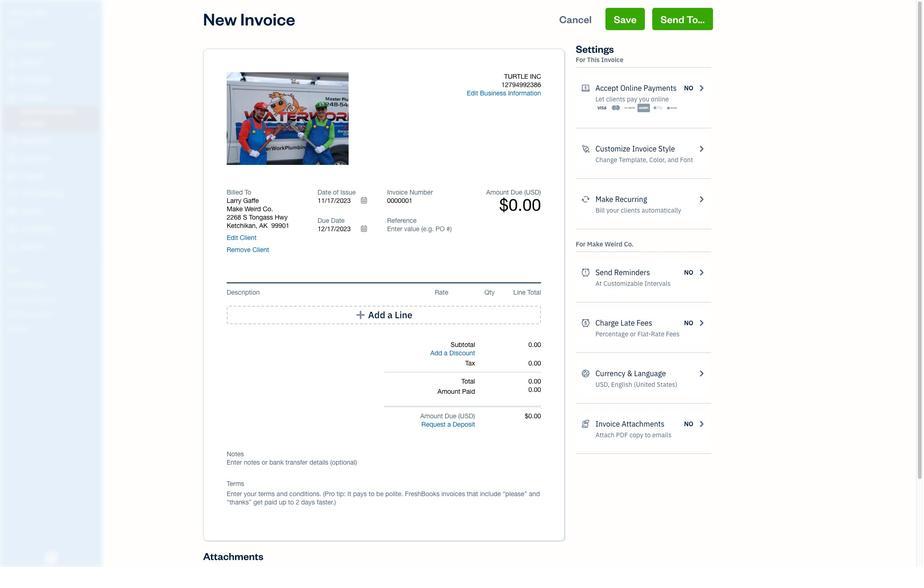 Task type: vqa. For each thing, say whether or not it's contained in the screenshot.


Task type: describe. For each thing, give the bounding box(es) containing it.
flat-
[[638, 330, 651, 339]]

font
[[680, 156, 693, 164]]

0 vertical spatial clients
[[606, 95, 626, 103]]

for inside settings for this invoice
[[576, 56, 586, 64]]

pay
[[627, 95, 638, 103]]

client image
[[6, 58, 17, 67]]

business
[[480, 90, 506, 97]]

terms
[[227, 480, 244, 488]]

request
[[422, 421, 446, 429]]

change template, color, and font
[[596, 156, 693, 164]]

add a line
[[368, 309, 413, 321]]

a inside subtotal add a discount tax
[[444, 350, 448, 357]]

expense image
[[6, 154, 17, 164]]

settings for this invoice
[[576, 42, 624, 64]]

qty
[[485, 289, 495, 296]]

currencyandlanguage image
[[582, 368, 590, 379]]

turtle for turtle inc owner
[[7, 8, 34, 18]]

12794992386
[[502, 81, 541, 89]]

settings
[[576, 42, 614, 55]]

refresh image
[[582, 194, 590, 205]]

2268
[[227, 214, 241, 221]]

chart image
[[6, 225, 17, 234]]

line total
[[514, 289, 541, 296]]

usd for request
[[460, 413, 474, 420]]

inc for turtle inc 12794992386 edit business information
[[530, 73, 541, 80]]

attach pdf copy to emails
[[596, 431, 672, 440]]

12/17/2023
[[318, 225, 351, 233]]

percentage or flat-rate fees
[[596, 330, 680, 339]]

make recurring
[[596, 195, 647, 204]]

weird inside billed to larry gaffe make weird co. 2268 s tongass hwy ketchikan, ak  99901 edit client remove client
[[245, 205, 261, 213]]

dashboard image
[[6, 40, 17, 50]]

Enter an Invoice # text field
[[387, 197, 413, 205]]

to...
[[687, 13, 705, 26]]

total amount paid
[[438, 378, 475, 396]]

subtotal
[[451, 341, 475, 349]]

a inside button
[[388, 309, 393, 321]]

report image
[[6, 243, 17, 252]]

add a line button
[[227, 306, 541, 325]]

( for $0.00
[[524, 189, 526, 196]]

date inside 'due date 12/17/2023'
[[331, 217, 345, 224]]

paintbrush image
[[582, 143, 590, 154]]

add inside subtotal add a discount tax
[[431, 350, 442, 357]]

0 vertical spatial attachments
[[622, 420, 665, 429]]

settings image
[[7, 326, 99, 333]]

notes
[[227, 451, 244, 458]]

bill
[[596, 206, 605, 215]]

reminders
[[614, 268, 650, 277]]

states)
[[657, 381, 678, 389]]

Issue date in MM/DD/YYYY format text field
[[318, 197, 373, 205]]

gaffe
[[243, 197, 259, 205]]

2 0.00 from the top
[[529, 360, 541, 367]]

online
[[621, 83, 642, 93]]

to
[[245, 189, 251, 196]]

due for request
[[445, 413, 457, 420]]

invoice attachments
[[596, 420, 665, 429]]

or
[[630, 330, 636, 339]]

customize
[[596, 144, 631, 154]]

Reference Number text field
[[387, 225, 453, 233]]

chevronright image for accept online payments
[[697, 83, 706, 94]]

paid
[[462, 388, 475, 396]]

bill your clients automatically
[[596, 206, 681, 215]]

percentage
[[596, 330, 629, 339]]

1 vertical spatial attachments
[[203, 550, 264, 563]]

accept
[[596, 83, 619, 93]]

1 horizontal spatial weird
[[605, 240, 623, 249]]

invoice inside settings for this invoice
[[601, 56, 624, 64]]

project image
[[6, 172, 17, 181]]

delete image
[[266, 115, 311, 124]]

2 for from the top
[[576, 240, 586, 249]]

save button
[[606, 8, 645, 30]]

$0.00 inside amount due ( usd ) $0.00
[[499, 195, 541, 215]]

discover image
[[624, 103, 636, 113]]

no for send reminders
[[684, 269, 694, 277]]

edit business information button
[[467, 89, 541, 97]]

send to... button
[[652, 8, 713, 30]]

reference
[[387, 217, 417, 224]]

ketchikan,
[[227, 222, 257, 230]]

2 vertical spatial make
[[587, 240, 603, 249]]

you
[[639, 95, 650, 103]]

invoices image
[[582, 419, 590, 430]]

add inside button
[[368, 309, 385, 321]]

send reminders
[[596, 268, 650, 277]]

1 vertical spatial co.
[[624, 240, 634, 249]]

estimate image
[[6, 76, 17, 85]]

invoice image
[[6, 93, 17, 102]]

chevronright image for send reminders
[[697, 267, 706, 278]]

onlinesales image
[[582, 83, 590, 94]]

of
[[333, 189, 339, 196]]

pdf
[[616, 431, 628, 440]]

0 vertical spatial make
[[596, 195, 614, 204]]

team members image
[[7, 281, 99, 288]]

language
[[634, 369, 666, 378]]

inc for turtle inc owner
[[36, 8, 49, 18]]

new
[[203, 8, 237, 30]]

turtle for turtle inc 12794992386 edit business information
[[504, 73, 528, 80]]

no for invoice attachments
[[684, 420, 694, 429]]

edit inside the "turtle inc 12794992386 edit business information"
[[467, 90, 478, 97]]

remove client button
[[227, 246, 269, 254]]

no for accept online payments
[[684, 84, 694, 92]]

add a discount button
[[431, 349, 475, 358]]

0.00 0.00
[[529, 378, 541, 394]]

copy
[[630, 431, 644, 440]]

0 horizontal spatial rate
[[435, 289, 448, 296]]

date of issue
[[318, 189, 356, 196]]

tax
[[465, 360, 475, 367]]

timer image
[[6, 190, 17, 199]]

automatically
[[642, 206, 681, 215]]

4 0.00 from the top
[[529, 386, 541, 394]]

apps image
[[7, 266, 99, 274]]

late
[[621, 319, 635, 328]]

usd for $0.00
[[526, 189, 540, 196]]

bank image
[[666, 103, 679, 113]]

owner
[[7, 19, 25, 26]]

your
[[607, 206, 620, 215]]

payments
[[644, 83, 677, 93]]

send to...
[[661, 13, 705, 26]]

money image
[[6, 207, 17, 217]]

mastercard image
[[610, 103, 622, 113]]

charge
[[596, 319, 619, 328]]

latefees image
[[582, 318, 590, 329]]

information
[[508, 90, 541, 97]]

main element
[[0, 0, 125, 568]]

1 vertical spatial clients
[[621, 206, 640, 215]]

request a deposit button
[[422, 421, 475, 429]]



Task type: locate. For each thing, give the bounding box(es) containing it.
a inside amount due ( usd ) request a deposit
[[448, 421, 451, 429]]

due for $0.00
[[511, 189, 523, 196]]

make inside billed to larry gaffe make weird co. 2268 s tongass hwy ketchikan, ak  99901 edit client remove client
[[227, 205, 243, 213]]

0 vertical spatial co.
[[263, 205, 273, 213]]

(united
[[634, 381, 655, 389]]

send left to...
[[661, 13, 685, 26]]

image
[[290, 115, 311, 124]]

accept online payments
[[596, 83, 677, 93]]

a left discount
[[444, 350, 448, 357]]

let
[[596, 95, 605, 103]]

total up paid
[[462, 378, 475, 385]]

1 vertical spatial make
[[227, 205, 243, 213]]

1 vertical spatial edit
[[227, 234, 238, 242]]

1 vertical spatial line
[[395, 309, 413, 321]]

latereminders image
[[582, 267, 590, 278]]

recurring
[[615, 195, 647, 204]]

1 vertical spatial add
[[431, 350, 442, 357]]

due date 12/17/2023
[[318, 217, 351, 233]]

edit up remove
[[227, 234, 238, 242]]

s
[[243, 214, 247, 221]]

inc inside turtle inc owner
[[36, 8, 49, 18]]

client right remove
[[253, 246, 269, 254]]

0 vertical spatial add
[[368, 309, 385, 321]]

0 vertical spatial total
[[528, 289, 541, 296]]

2 vertical spatial a
[[448, 421, 451, 429]]

make up latereminders image
[[587, 240, 603, 249]]

3 no from the top
[[684, 319, 694, 327]]

date
[[318, 189, 331, 196], [331, 217, 345, 224]]

0 vertical spatial rate
[[435, 289, 448, 296]]

a left deposit
[[448, 421, 451, 429]]

usd
[[526, 189, 540, 196], [460, 413, 474, 420]]

1 vertical spatial rate
[[651, 330, 665, 339]]

currency
[[596, 369, 626, 378]]

bank connections image
[[7, 311, 99, 318]]

0 vertical spatial send
[[661, 13, 685, 26]]

1 vertical spatial usd
[[460, 413, 474, 420]]

0 vertical spatial amount
[[486, 189, 509, 196]]

due inside 'due date 12/17/2023'
[[318, 217, 329, 224]]

turtle inside the "turtle inc 12794992386 edit business information"
[[504, 73, 528, 80]]

line inside button
[[395, 309, 413, 321]]

) up deposit
[[474, 413, 475, 420]]

chevronright image for charge late fees
[[697, 318, 706, 329]]

1 0.00 from the top
[[529, 341, 541, 349]]

1 horizontal spatial send
[[661, 13, 685, 26]]

charge late fees
[[596, 319, 653, 328]]

payment image
[[6, 137, 17, 146]]

remove
[[227, 246, 251, 254]]

) for request
[[474, 413, 475, 420]]

(
[[524, 189, 526, 196], [458, 413, 460, 420]]

6 chevronright image from the top
[[697, 419, 706, 430]]

Terms text field
[[227, 490, 541, 507]]

at customizable intervals
[[596, 280, 671, 288]]

for up latereminders image
[[576, 240, 586, 249]]

edit client button
[[227, 234, 257, 242]]

1 horizontal spatial attachments
[[622, 420, 665, 429]]

clients down accept
[[606, 95, 626, 103]]

) left refresh image
[[540, 189, 541, 196]]

1 vertical spatial due
[[318, 217, 329, 224]]

3 0.00 from the top
[[529, 378, 541, 385]]

3 chevronright image from the top
[[697, 194, 706, 205]]

1 vertical spatial for
[[576, 240, 586, 249]]

0 vertical spatial turtle
[[7, 8, 34, 18]]

( inside amount due ( usd ) $0.00
[[524, 189, 526, 196]]

2 vertical spatial amount
[[420, 413, 443, 420]]

0 horizontal spatial fees
[[637, 319, 653, 328]]

0 vertical spatial date
[[318, 189, 331, 196]]

5 chevronright image from the top
[[697, 318, 706, 329]]

deposit
[[453, 421, 475, 429]]

weird
[[245, 205, 261, 213], [605, 240, 623, 249]]

usd,
[[596, 381, 610, 389]]

amount for request
[[420, 413, 443, 420]]

0 horizontal spatial usd
[[460, 413, 474, 420]]

0 horizontal spatial attachments
[[203, 550, 264, 563]]

client up 'remove client' button
[[240, 234, 257, 242]]

turtle inc 12794992386 edit business information
[[467, 73, 541, 97]]

clients down "recurring" at the right top of the page
[[621, 206, 640, 215]]

delete
[[266, 115, 288, 124]]

fees up flat-
[[637, 319, 653, 328]]

for
[[576, 56, 586, 64], [576, 240, 586, 249]]

0 horizontal spatial add
[[368, 309, 385, 321]]

hwy
[[275, 214, 288, 221]]

amount inside amount due ( usd ) $0.00
[[486, 189, 509, 196]]

billed to larry gaffe make weird co. 2268 s tongass hwy ketchikan, ak  99901 edit client remove client
[[227, 189, 289, 254]]

0 horizontal spatial turtle
[[7, 8, 34, 18]]

no
[[684, 84, 694, 92], [684, 269, 694, 277], [684, 319, 694, 327], [684, 420, 694, 429]]

larry
[[227, 197, 241, 205]]

0 horizontal spatial co.
[[263, 205, 273, 213]]

save
[[614, 13, 637, 26]]

rate
[[435, 289, 448, 296], [651, 330, 665, 339]]

plus image
[[355, 311, 366, 320]]

amount due ( usd ) request a deposit
[[420, 413, 475, 429]]

english
[[611, 381, 632, 389]]

weird down gaffe at the top left
[[245, 205, 261, 213]]

1 horizontal spatial edit
[[467, 90, 478, 97]]

make down larry
[[227, 205, 243, 213]]

0 vertical spatial fees
[[637, 319, 653, 328]]

total right the qty
[[528, 289, 541, 296]]

4 chevronright image from the top
[[697, 267, 706, 278]]

a right 'plus' icon
[[388, 309, 393, 321]]

1 horizontal spatial total
[[528, 289, 541, 296]]

edit inside billed to larry gaffe make weird co. 2268 s tongass hwy ketchikan, ak  99901 edit client remove client
[[227, 234, 238, 242]]

due
[[511, 189, 523, 196], [318, 217, 329, 224], [445, 413, 457, 420]]

amount inside the total amount paid
[[438, 388, 460, 396]]

tongass
[[249, 214, 273, 221]]

discount
[[450, 350, 475, 357]]

turtle inside turtle inc owner
[[7, 8, 34, 18]]

inc
[[36, 8, 49, 18], [530, 73, 541, 80]]

intervals
[[645, 280, 671, 288]]

amount due ( usd ) $0.00
[[486, 189, 541, 215]]

1 horizontal spatial )
[[540, 189, 541, 196]]

style
[[659, 144, 675, 154]]

1 vertical spatial client
[[253, 246, 269, 254]]

usd inside amount due ( usd ) $0.00
[[526, 189, 540, 196]]

change
[[596, 156, 618, 164]]

make up bill
[[596, 195, 614, 204]]

send up at
[[596, 268, 613, 277]]

1 vertical spatial turtle
[[504, 73, 528, 80]]

1 horizontal spatial due
[[445, 413, 457, 420]]

0 vertical spatial for
[[576, 56, 586, 64]]

emails
[[653, 431, 672, 440]]

0 horizontal spatial due
[[318, 217, 329, 224]]

1 vertical spatial total
[[462, 378, 475, 385]]

total
[[528, 289, 541, 296], [462, 378, 475, 385]]

1 horizontal spatial fees
[[666, 330, 680, 339]]

edit left 'business'
[[467, 90, 478, 97]]

1 horizontal spatial (
[[524, 189, 526, 196]]

0 horizontal spatial send
[[596, 268, 613, 277]]

date up the 12/17/2023
[[331, 217, 345, 224]]

amount for $0.00
[[486, 189, 509, 196]]

1 horizontal spatial usd
[[526, 189, 540, 196]]

99901
[[271, 222, 289, 230]]

1 horizontal spatial add
[[431, 350, 442, 357]]

1 vertical spatial weird
[[605, 240, 623, 249]]

cancel
[[559, 13, 592, 26]]

turtle up the owner
[[7, 8, 34, 18]]

0 vertical spatial line
[[514, 289, 526, 296]]

cancel button
[[551, 8, 600, 30]]

for left this
[[576, 56, 586, 64]]

billed
[[227, 189, 243, 196]]

send for send reminders
[[596, 268, 613, 277]]

&
[[627, 369, 633, 378]]

no for charge late fees
[[684, 319, 694, 327]]

) inside amount due ( usd ) request a deposit
[[474, 413, 475, 420]]

co. up tongass
[[263, 205, 273, 213]]

0 vertical spatial due
[[511, 189, 523, 196]]

and
[[668, 156, 679, 164]]

turtle up 12794992386
[[504, 73, 528, 80]]

at
[[596, 280, 602, 288]]

0 vertical spatial (
[[524, 189, 526, 196]]

1 vertical spatial a
[[444, 350, 448, 357]]

invoice
[[240, 8, 295, 30], [601, 56, 624, 64], [632, 144, 657, 154], [387, 189, 408, 196], [596, 420, 620, 429]]

online
[[651, 95, 669, 103]]

template,
[[619, 156, 648, 164]]

description
[[227, 289, 260, 296]]

co.
[[263, 205, 273, 213], [624, 240, 634, 249]]

)
[[540, 189, 541, 196], [474, 413, 475, 420]]

1 vertical spatial fees
[[666, 330, 680, 339]]

this
[[587, 56, 600, 64]]

0 horizontal spatial edit
[[227, 234, 238, 242]]

0 vertical spatial a
[[388, 309, 393, 321]]

( for request
[[458, 413, 460, 420]]

2 chevronright image from the top
[[697, 143, 706, 154]]

add left discount
[[431, 350, 442, 357]]

1 vertical spatial inc
[[530, 73, 541, 80]]

0 horizontal spatial )
[[474, 413, 475, 420]]

items and services image
[[7, 296, 99, 303]]

) inside amount due ( usd ) $0.00
[[540, 189, 541, 196]]

0 horizontal spatial inc
[[36, 8, 49, 18]]

co. up reminders
[[624, 240, 634, 249]]

visa image
[[596, 103, 608, 113]]

apple pay image
[[652, 103, 664, 113]]

) for $0.00
[[540, 189, 541, 196]]

add right 'plus' icon
[[368, 309, 385, 321]]

0 vertical spatial inc
[[36, 8, 49, 18]]

1 horizontal spatial turtle
[[504, 73, 528, 80]]

total inside the total amount paid
[[462, 378, 475, 385]]

subtotal add a discount tax
[[431, 341, 475, 367]]

inc inside the "turtle inc 12794992386 edit business information"
[[530, 73, 541, 80]]

line right the qty
[[514, 289, 526, 296]]

co. inside billed to larry gaffe make weird co. 2268 s tongass hwy ketchikan, ak  99901 edit client remove client
[[263, 205, 273, 213]]

1 vertical spatial )
[[474, 413, 475, 420]]

amount
[[486, 189, 509, 196], [438, 388, 460, 396], [420, 413, 443, 420]]

send inside button
[[661, 13, 685, 26]]

weird up send reminders on the right of the page
[[605, 240, 623, 249]]

1 horizontal spatial co.
[[624, 240, 634, 249]]

send for send to...
[[661, 13, 685, 26]]

fees right flat-
[[666, 330, 680, 339]]

customizable
[[604, 280, 643, 288]]

0 horizontal spatial (
[[458, 413, 460, 420]]

0 horizontal spatial line
[[395, 309, 413, 321]]

american express image
[[638, 103, 650, 113]]

0 vertical spatial $0.00
[[499, 195, 541, 215]]

currency & language
[[596, 369, 666, 378]]

1 vertical spatial send
[[596, 268, 613, 277]]

1 vertical spatial (
[[458, 413, 460, 420]]

12/17/2023 button
[[318, 225, 373, 233]]

1 horizontal spatial rate
[[651, 330, 665, 339]]

0 vertical spatial weird
[[245, 205, 261, 213]]

1 vertical spatial date
[[331, 217, 345, 224]]

client
[[240, 234, 257, 242], [253, 246, 269, 254]]

issue
[[341, 189, 356, 196]]

( inside amount due ( usd ) request a deposit
[[458, 413, 460, 420]]

freshbooks image
[[44, 553, 58, 564]]

Notes text field
[[227, 459, 541, 467]]

1 horizontal spatial line
[[514, 289, 526, 296]]

usd inside amount due ( usd ) request a deposit
[[460, 413, 474, 420]]

4 no from the top
[[684, 420, 694, 429]]

1 no from the top
[[684, 84, 694, 92]]

customize invoice style
[[596, 144, 675, 154]]

due inside amount due ( usd ) $0.00
[[511, 189, 523, 196]]

0 vertical spatial edit
[[467, 90, 478, 97]]

1 chevronright image from the top
[[697, 83, 706, 94]]

color,
[[650, 156, 666, 164]]

chevronright image
[[697, 368, 706, 379]]

1 for from the top
[[576, 56, 586, 64]]

0 vertical spatial client
[[240, 234, 257, 242]]

for make weird co.
[[576, 240, 634, 249]]

number
[[410, 189, 433, 196]]

date left of
[[318, 189, 331, 196]]

add
[[368, 309, 385, 321], [431, 350, 442, 357]]

0 horizontal spatial total
[[462, 378, 475, 385]]

to
[[645, 431, 651, 440]]

amount inside amount due ( usd ) request a deposit
[[420, 413, 443, 420]]

line right 'plus' icon
[[395, 309, 413, 321]]

chevronright image for invoice attachments
[[697, 419, 706, 430]]

1 horizontal spatial inc
[[530, 73, 541, 80]]

0 vertical spatial )
[[540, 189, 541, 196]]

1 vertical spatial $0.00
[[525, 413, 541, 420]]

chevronright image
[[697, 83, 706, 94], [697, 143, 706, 154], [697, 194, 706, 205], [697, 267, 706, 278], [697, 318, 706, 329], [697, 419, 706, 430]]

due inside amount due ( usd ) request a deposit
[[445, 413, 457, 420]]

2 horizontal spatial due
[[511, 189, 523, 196]]

0 horizontal spatial weird
[[245, 205, 261, 213]]

new invoice
[[203, 8, 295, 30]]

attach
[[596, 431, 615, 440]]

0 vertical spatial usd
[[526, 189, 540, 196]]

2 no from the top
[[684, 269, 694, 277]]

2 vertical spatial due
[[445, 413, 457, 420]]

1 vertical spatial amount
[[438, 388, 460, 396]]



